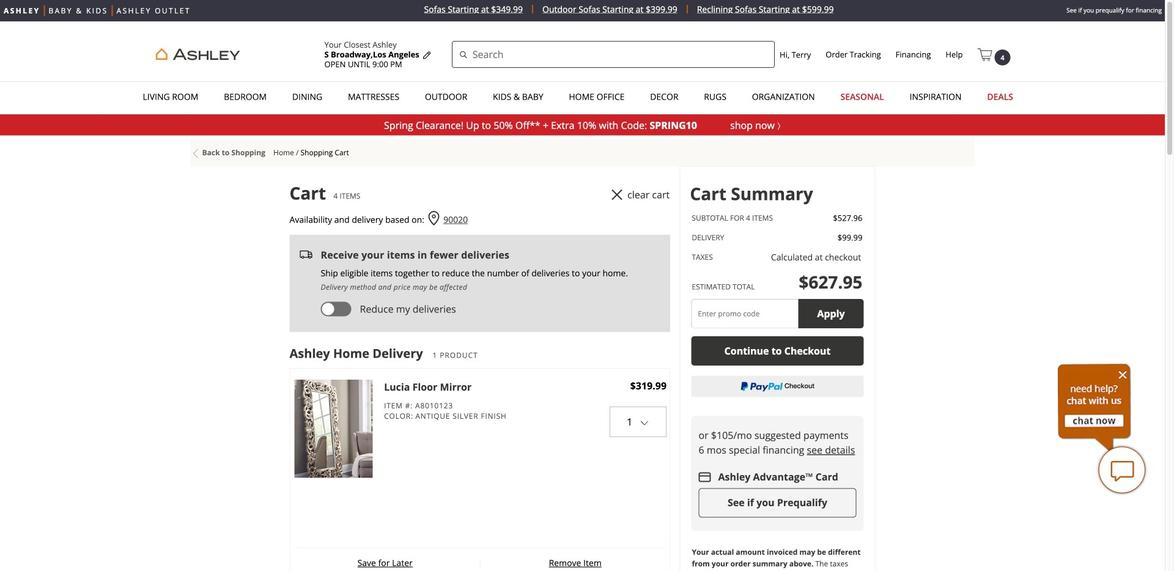Task type: locate. For each thing, give the bounding box(es) containing it.
lucia floor mirror, image
[[295, 380, 373, 478]]

Enter promo code text field
[[691, 299, 798, 328]]

region
[[290, 235, 670, 332]]

None submit
[[202, 147, 271, 158]]

search image
[[459, 49, 468, 62]]

ashley image
[[151, 46, 245, 63]]

None search field
[[452, 41, 775, 68]]

chat bubble mobile view image
[[1098, 446, 1147, 495]]

main content
[[271, 166, 875, 571]]

ashley advantage™ card image
[[699, 472, 711, 482]]

banner
[[0, 21, 1165, 111]]

availability and delivery based on this zip code - 90020 image
[[427, 211, 441, 226]]



Task type: describe. For each thing, give the bounding box(es) containing it.
change location image
[[422, 50, 432, 60]]

click to clear cart image
[[612, 189, 623, 200]]

dims image
[[191, 149, 200, 158]]

dialogue message for liveperson image
[[1058, 364, 1131, 452]]



Task type: vqa. For each thing, say whether or not it's contained in the screenshot.
DIALOGUE MESSAGE FOR LIVEPERSON image
yes



